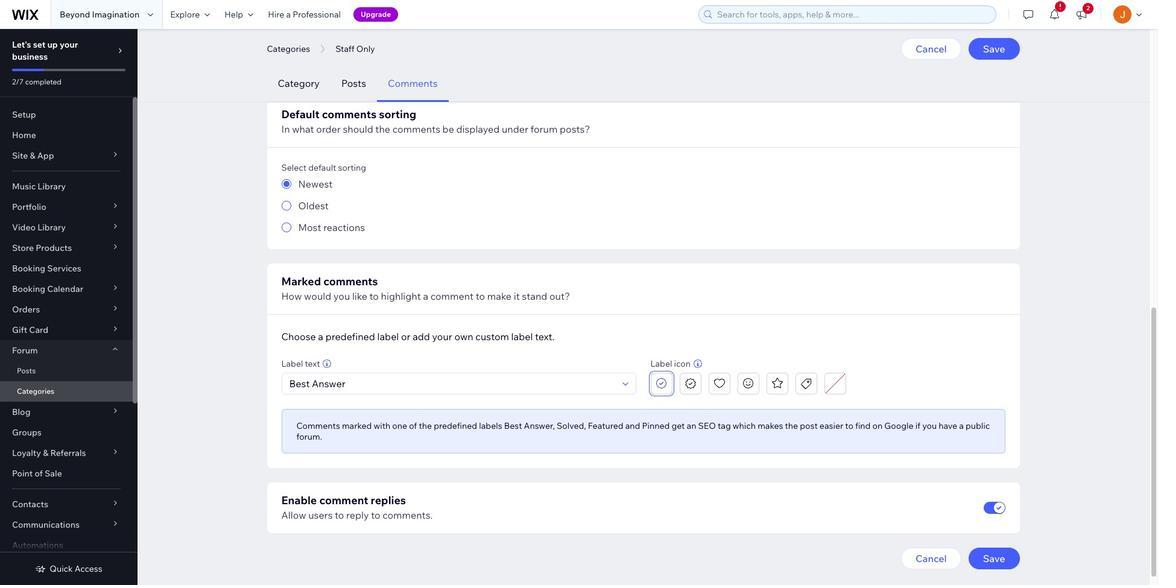 Task type: describe. For each thing, give the bounding box(es) containing it.
orders
[[12, 304, 40, 315]]

quick access button
[[35, 563, 102, 574]]

custom
[[476, 331, 509, 343]]

comments for default comments sorting
[[322, 107, 376, 121]]

answer,
[[524, 420, 555, 431]]

a right hire
[[286, 9, 291, 20]]

booking for booking services
[[12, 263, 45, 274]]

enable
[[281, 493, 317, 507]]

allow
[[281, 509, 306, 521]]

would
[[304, 290, 331, 302]]

loyalty & referrals button
[[0, 443, 133, 463]]

forum.
[[296, 431, 322, 442]]

gift
[[12, 324, 27, 335]]

point of sale
[[12, 468, 62, 479]]

help
[[225, 9, 243, 20]]

forum button
[[0, 340, 133, 361]]

completed
[[25, 77, 61, 86]]

contacts
[[12, 499, 48, 510]]

beyond
[[60, 9, 90, 20]]

home
[[12, 130, 36, 141]]

you inside the marked comments how would you like to highlight a comment to make it stand out?
[[334, 290, 350, 302]]

2 cancel from the top
[[916, 552, 947, 565]]

point
[[12, 468, 33, 479]]

cancel button for 1st save button from the top of the page
[[901, 38, 961, 60]]

2/7 completed
[[12, 77, 61, 86]]

setup link
[[0, 104, 133, 125]]

access
[[75, 563, 102, 574]]

be
[[442, 123, 454, 135]]

choose a predefined label or add your own custom label text.
[[281, 331, 555, 343]]

out?
[[549, 290, 570, 302]]

1 cancel from the top
[[916, 43, 947, 55]]

to inside the 'comments marked with one of the predefined labels best answer, solved, featured and pinned get an seo tag which makes the post easier to find on google if you have a public forum.'
[[845, 420, 853, 431]]

featured
[[588, 420, 623, 431]]

1 label from the left
[[377, 331, 399, 343]]

& for site
[[30, 150, 35, 161]]

how
[[281, 290, 302, 302]]

hire
[[268, 9, 284, 20]]

marked comments how would you like to highlight a comment to make it stand out?
[[281, 274, 570, 302]]

Label text field
[[286, 373, 619, 394]]

blog
[[12, 407, 30, 417]]

gift card button
[[0, 320, 133, 340]]

tag
[[718, 420, 731, 431]]

comments for comments
[[388, 77, 438, 89]]

site & app
[[12, 150, 54, 161]]

music library
[[12, 181, 66, 192]]

products
[[36, 242, 72, 253]]

categories button
[[261, 40, 316, 58]]

a right choose
[[318, 331, 323, 343]]

to left reply
[[335, 509, 344, 521]]

google
[[884, 420, 913, 431]]

own
[[454, 331, 473, 343]]

groups
[[12, 427, 41, 438]]

of inside sidebar element
[[35, 468, 43, 479]]

2/7
[[12, 77, 24, 86]]

one
[[392, 420, 407, 431]]

select default sorting
[[281, 162, 366, 173]]

booking for booking calendar
[[12, 283, 45, 294]]

like
[[352, 290, 367, 302]]

setup
[[12, 109, 36, 120]]

comments.
[[382, 509, 433, 521]]

app
[[37, 150, 54, 161]]

a inside the 'comments marked with one of the predefined labels best answer, solved, featured and pinned get an seo tag which makes the post easier to find on google if you have a public forum.'
[[959, 420, 964, 431]]

or
[[401, 331, 410, 343]]

1 save button from the top
[[968, 38, 1020, 60]]

save for 1st save button from the top of the page
[[983, 43, 1005, 55]]

default comments sorting in what order should the comments be displayed under forum posts?
[[281, 107, 590, 135]]

portfolio button
[[0, 197, 133, 217]]

oldest
[[298, 200, 329, 212]]

forum
[[12, 345, 38, 356]]

choose
[[281, 331, 316, 343]]

point of sale link
[[0, 463, 133, 484]]

2
[[1086, 4, 1090, 12]]

contacts button
[[0, 494, 133, 514]]

should
[[343, 123, 373, 135]]

let's
[[12, 39, 31, 50]]

get
[[672, 420, 685, 431]]

calendar
[[47, 283, 83, 294]]

groups link
[[0, 422, 133, 443]]

automations
[[12, 540, 63, 551]]

if
[[915, 420, 920, 431]]

of inside the 'comments marked with one of the predefined labels best answer, solved, featured and pinned get an seo tag which makes the post easier to find on google if you have a public forum.'
[[409, 420, 417, 431]]

1 vertical spatial your
[[432, 331, 452, 343]]

quick access
[[50, 563, 102, 574]]

easier
[[820, 420, 843, 431]]

categories link
[[0, 381, 133, 402]]

category
[[278, 77, 320, 89]]

communications button
[[0, 514, 133, 535]]

label for label icon
[[651, 358, 672, 369]]

2 button
[[1068, 0, 1095, 29]]

category button
[[267, 65, 331, 102]]

referrals
[[50, 448, 86, 458]]

which
[[733, 420, 756, 431]]

sidebar element
[[0, 29, 138, 585]]

video
[[12, 222, 36, 233]]

displayed
[[456, 123, 500, 135]]

to right like on the left of page
[[369, 290, 379, 302]]

booking calendar button
[[0, 279, 133, 299]]

users
[[308, 509, 333, 521]]

order
[[316, 123, 341, 135]]

a inside the marked comments how would you like to highlight a comment to make it stand out?
[[423, 290, 428, 302]]

gift card
[[12, 324, 48, 335]]

save for 2nd save button
[[983, 552, 1005, 565]]

store products
[[12, 242, 72, 253]]

1 vertical spatial comments
[[392, 123, 440, 135]]

text.
[[535, 331, 555, 343]]

comments for comments marked with one of the predefined labels best answer, solved, featured and pinned get an seo tag which makes the post easier to find on google if you have a public forum.
[[296, 420, 340, 431]]

Search for tools, apps, help & more... field
[[714, 6, 992, 23]]

posts link
[[0, 361, 133, 381]]

make
[[487, 290, 512, 302]]

labels
[[479, 420, 502, 431]]

posts for posts button
[[341, 77, 366, 89]]

site
[[12, 150, 28, 161]]

under
[[502, 123, 528, 135]]

to left make
[[476, 290, 485, 302]]



Task type: locate. For each thing, give the bounding box(es) containing it.
0 vertical spatial library
[[38, 181, 66, 192]]

posts inside posts link
[[17, 366, 36, 375]]

sorting down the comments button
[[379, 107, 416, 121]]

highlight
[[381, 290, 421, 302]]

label left or
[[377, 331, 399, 343]]

option group
[[281, 177, 1005, 235]]

predefined inside the 'comments marked with one of the predefined labels best answer, solved, featured and pinned get an seo tag which makes the post easier to find on google if you have a public forum.'
[[434, 420, 477, 431]]

1 cancel button from the top
[[901, 38, 961, 60]]

best
[[504, 420, 522, 431]]

1 vertical spatial cancel
[[916, 552, 947, 565]]

posts inside posts button
[[341, 77, 366, 89]]

of right one
[[409, 420, 417, 431]]

0 vertical spatial cancel
[[916, 43, 947, 55]]

sorting for default
[[338, 162, 366, 173]]

comments left be on the left top of page
[[392, 123, 440, 135]]

communications
[[12, 519, 80, 530]]

& for loyalty
[[43, 448, 48, 458]]

with
[[374, 420, 390, 431]]

sorting
[[379, 107, 416, 121], [338, 162, 366, 173]]

1 vertical spatial predefined
[[434, 420, 477, 431]]

blog button
[[0, 402, 133, 422]]

1 vertical spatial save button
[[968, 548, 1020, 569]]

comments inside button
[[388, 77, 438, 89]]

find
[[855, 420, 871, 431]]

2 library from the top
[[37, 222, 66, 233]]

you left like on the left of page
[[334, 290, 350, 302]]

posts up should at the top
[[341, 77, 366, 89]]

your
[[60, 39, 78, 50], [432, 331, 452, 343]]

& inside dropdown button
[[30, 150, 35, 161]]

categories inside button
[[267, 43, 310, 54]]

1 vertical spatial comment
[[319, 493, 368, 507]]

beyond imagination
[[60, 9, 140, 20]]

0 horizontal spatial label
[[377, 331, 399, 343]]

comments up should at the top
[[322, 107, 376, 121]]

you right if
[[922, 420, 937, 431]]

0 vertical spatial comment
[[430, 290, 474, 302]]

2 cancel button from the top
[[901, 548, 961, 569]]

booking
[[12, 263, 45, 274], [12, 283, 45, 294]]

tab list containing category
[[267, 65, 1020, 102]]

1 horizontal spatial your
[[432, 331, 452, 343]]

comment up reply
[[319, 493, 368, 507]]

1 horizontal spatial comment
[[430, 290, 474, 302]]

sorting inside default comments sorting in what order should the comments be displayed under forum posts?
[[379, 107, 416, 121]]

label text
[[281, 358, 320, 369]]

quick
[[50, 563, 73, 574]]

in
[[281, 123, 290, 135]]

predefined left labels
[[434, 420, 477, 431]]

2 vertical spatial comments
[[323, 274, 378, 288]]

1 horizontal spatial categories
[[267, 43, 310, 54]]

newest
[[298, 178, 333, 190]]

it
[[514, 290, 520, 302]]

0 horizontal spatial categories
[[17, 387, 54, 396]]

0 vertical spatial comments
[[388, 77, 438, 89]]

booking up orders
[[12, 283, 45, 294]]

0 vertical spatial sorting
[[379, 107, 416, 121]]

0 horizontal spatial &
[[30, 150, 35, 161]]

on
[[872, 420, 883, 431]]

of left sale
[[35, 468, 43, 479]]

& right loyalty at the left bottom
[[43, 448, 48, 458]]

booking inside dropdown button
[[12, 283, 45, 294]]

0 vertical spatial you
[[334, 290, 350, 302]]

label icon
[[651, 358, 691, 369]]

2 save from the top
[[983, 552, 1005, 565]]

1 label from the left
[[281, 358, 303, 369]]

0 horizontal spatial comments
[[296, 420, 340, 431]]

icon
[[674, 358, 691, 369]]

0 vertical spatial save button
[[968, 38, 1020, 60]]

hire a professional
[[268, 9, 341, 20]]

help button
[[217, 0, 261, 29]]

categories for categories link
[[17, 387, 54, 396]]

loyalty & referrals
[[12, 448, 86, 458]]

label left text
[[281, 358, 303, 369]]

label left icon
[[651, 358, 672, 369]]

post
[[800, 420, 818, 431]]

video library button
[[0, 217, 133, 238]]

label
[[281, 358, 303, 369], [651, 358, 672, 369]]

0 horizontal spatial predefined
[[325, 331, 375, 343]]

0 vertical spatial predefined
[[325, 331, 375, 343]]

0 horizontal spatial label
[[281, 358, 303, 369]]

categories inside sidebar element
[[17, 387, 54, 396]]

categories up category
[[267, 43, 310, 54]]

1 horizontal spatial you
[[922, 420, 937, 431]]

library
[[38, 181, 66, 192], [37, 222, 66, 233]]

comment up own
[[430, 290, 474, 302]]

1 vertical spatial you
[[922, 420, 937, 431]]

solved,
[[557, 420, 586, 431]]

option group containing newest
[[281, 177, 1005, 235]]

1 horizontal spatial &
[[43, 448, 48, 458]]

forum
[[531, 123, 558, 135]]

the right one
[[419, 420, 432, 431]]

1 vertical spatial &
[[43, 448, 48, 458]]

marked
[[342, 420, 372, 431]]

1 horizontal spatial sorting
[[379, 107, 416, 121]]

1 vertical spatial booking
[[12, 283, 45, 294]]

1 library from the top
[[38, 181, 66, 192]]

default
[[308, 162, 336, 173]]

0 vertical spatial of
[[409, 420, 417, 431]]

library for music library
[[38, 181, 66, 192]]

predefined down like on the left of page
[[325, 331, 375, 343]]

1 vertical spatial cancel button
[[901, 548, 961, 569]]

1 vertical spatial categories
[[17, 387, 54, 396]]

your right up
[[60, 39, 78, 50]]

to left find
[[845, 420, 853, 431]]

what
[[292, 123, 314, 135]]

0 vertical spatial your
[[60, 39, 78, 50]]

comments for marked comments
[[323, 274, 378, 288]]

automations link
[[0, 535, 133, 556]]

1 booking from the top
[[12, 263, 45, 274]]

label for label text
[[281, 358, 303, 369]]

sorting right the default at the left of the page
[[338, 162, 366, 173]]

1 horizontal spatial comments
[[388, 77, 438, 89]]

library for video library
[[37, 222, 66, 233]]

to right reply
[[371, 509, 380, 521]]

the left post
[[785, 420, 798, 431]]

default
[[281, 107, 320, 121]]

comments
[[388, 77, 438, 89], [296, 420, 340, 431]]

0 vertical spatial save
[[983, 43, 1005, 55]]

save
[[983, 43, 1005, 55], [983, 552, 1005, 565]]

& inside popup button
[[43, 448, 48, 458]]

card
[[29, 324, 48, 335]]

0 vertical spatial categories
[[267, 43, 310, 54]]

0 vertical spatial posts
[[341, 77, 366, 89]]

comment inside the marked comments how would you like to highlight a comment to make it stand out?
[[430, 290, 474, 302]]

0 vertical spatial &
[[30, 150, 35, 161]]

the right should at the top
[[375, 123, 390, 135]]

1 vertical spatial comments
[[296, 420, 340, 431]]

video library
[[12, 222, 66, 233]]

music
[[12, 181, 36, 192]]

reactions
[[323, 221, 365, 233]]

comments inside the 'comments marked with one of the predefined labels best answer, solved, featured and pinned get an seo tag which makes the post easier to find on google if you have a public forum.'
[[296, 420, 340, 431]]

0 horizontal spatial your
[[60, 39, 78, 50]]

2 label from the left
[[511, 331, 533, 343]]

your inside let's set up your business
[[60, 39, 78, 50]]

label left text.
[[511, 331, 533, 343]]

imagination
[[92, 9, 140, 20]]

0 horizontal spatial comment
[[319, 493, 368, 507]]

2 horizontal spatial the
[[785, 420, 798, 431]]

comments inside the marked comments how would you like to highlight a comment to make it stand out?
[[323, 274, 378, 288]]

portfolio
[[12, 201, 46, 212]]

0 horizontal spatial of
[[35, 468, 43, 479]]

marked
[[281, 274, 321, 288]]

1 horizontal spatial of
[[409, 420, 417, 431]]

sale
[[45, 468, 62, 479]]

a right highlight
[[423, 290, 428, 302]]

1 vertical spatial posts
[[17, 366, 36, 375]]

0 vertical spatial comments
[[322, 107, 376, 121]]

1 vertical spatial of
[[35, 468, 43, 479]]

0 horizontal spatial you
[[334, 290, 350, 302]]

1 save from the top
[[983, 43, 1005, 55]]

hire a professional link
[[261, 0, 348, 29]]

seo
[[698, 420, 716, 431]]

tab list
[[267, 65, 1020, 102]]

reply
[[346, 509, 369, 521]]

the inside default comments sorting in what order should the comments be displayed under forum posts?
[[375, 123, 390, 135]]

categories for categories button
[[267, 43, 310, 54]]

sorting for comments
[[379, 107, 416, 121]]

1 horizontal spatial label
[[651, 358, 672, 369]]

library up the products
[[37, 222, 66, 233]]

0 horizontal spatial the
[[375, 123, 390, 135]]

comments up default comments sorting in what order should the comments be displayed under forum posts?
[[388, 77, 438, 89]]

an
[[687, 420, 696, 431]]

your right add
[[432, 331, 452, 343]]

of
[[409, 420, 417, 431], [35, 468, 43, 479]]

orders button
[[0, 299, 133, 320]]

1 vertical spatial library
[[37, 222, 66, 233]]

comments up like on the left of page
[[323, 274, 378, 288]]

2 save button from the top
[[968, 548, 1020, 569]]

2 label from the left
[[651, 358, 672, 369]]

0 vertical spatial booking
[[12, 263, 45, 274]]

cancel button for 2nd save button
[[901, 548, 961, 569]]

posts?
[[560, 123, 590, 135]]

&
[[30, 150, 35, 161], [43, 448, 48, 458]]

& right site
[[30, 150, 35, 161]]

0 vertical spatial cancel button
[[901, 38, 961, 60]]

comment inside enable comment replies allow users to reply to comments.
[[319, 493, 368, 507]]

1 vertical spatial save
[[983, 552, 1005, 565]]

most reactions
[[298, 221, 365, 233]]

cancel
[[916, 43, 947, 55], [916, 552, 947, 565]]

library up portfolio popup button
[[38, 181, 66, 192]]

posts down forum
[[17, 366, 36, 375]]

1 horizontal spatial predefined
[[434, 420, 477, 431]]

2 booking from the top
[[12, 283, 45, 294]]

0 horizontal spatial sorting
[[338, 162, 366, 173]]

pinned
[[642, 420, 670, 431]]

comments button
[[377, 65, 449, 102]]

booking down store
[[12, 263, 45, 274]]

booking calendar
[[12, 283, 83, 294]]

1 horizontal spatial posts
[[341, 77, 366, 89]]

have
[[939, 420, 957, 431]]

site & app button
[[0, 145, 133, 166]]

a
[[286, 9, 291, 20], [423, 290, 428, 302], [318, 331, 323, 343], [959, 420, 964, 431]]

upgrade
[[361, 10, 391, 19]]

business
[[12, 51, 48, 62]]

you inside the 'comments marked with one of the predefined labels best answer, solved, featured and pinned get an seo tag which makes the post easier to find on google if you have a public forum.'
[[922, 420, 937, 431]]

0 horizontal spatial posts
[[17, 366, 36, 375]]

1 vertical spatial sorting
[[338, 162, 366, 173]]

makes
[[758, 420, 783, 431]]

a right have
[[959, 420, 964, 431]]

categories up blog at the left of the page
[[17, 387, 54, 396]]

comments left marked
[[296, 420, 340, 431]]

library inside "popup button"
[[37, 222, 66, 233]]

1 horizontal spatial the
[[419, 420, 432, 431]]

posts for posts link
[[17, 366, 36, 375]]

select
[[281, 162, 306, 173]]

1 horizontal spatial label
[[511, 331, 533, 343]]



Task type: vqa. For each thing, say whether or not it's contained in the screenshot.
Right
no



